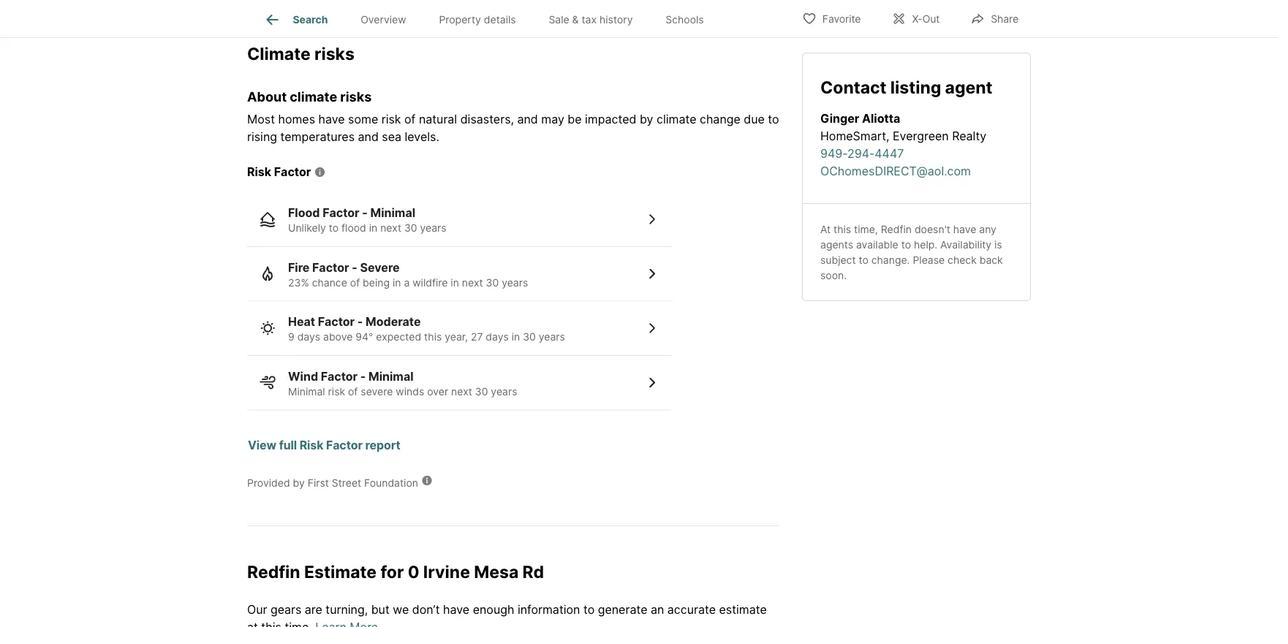 Task type: describe. For each thing, give the bounding box(es) containing it.
but
[[371, 603, 390, 618]]

0 horizontal spatial and
[[358, 130, 379, 144]]

this inside the at this time, redfin doesn't have any agents available to help. availability is subject to change. please check back soon.
[[834, 223, 851, 235]]

to down available
[[859, 254, 869, 266]]

change.
[[872, 254, 910, 266]]

realty
[[952, 129, 987, 143]]

availability
[[940, 238, 992, 251]]

0 vertical spatial climate
[[290, 89, 337, 105]]

natural
[[419, 112, 457, 127]]

years inside flood factor - minimal unlikely to flood in next 30 years
[[420, 222, 447, 235]]

in inside heat factor - moderate 9 days above 94° expected this year, 27 days in 30 years
[[512, 331, 520, 344]]

sea
[[382, 130, 401, 144]]

30 inside wind factor - minimal minimal risk of severe winds over next 30 years
[[475, 386, 488, 398]]

search
[[293, 13, 328, 26]]

years inside heat factor - moderate 9 days above 94° expected this year, 27 days in 30 years
[[539, 331, 565, 344]]

fire
[[288, 261, 310, 275]]

estimate
[[304, 562, 377, 582]]

23%
[[288, 277, 309, 289]]

time.
[[285, 621, 312, 627]]

we
[[393, 603, 409, 618]]

favorite
[[823, 13, 861, 25]]

9
[[288, 331, 295, 344]]

view
[[248, 439, 276, 453]]

rising
[[247, 130, 277, 144]]

don't
[[412, 603, 440, 618]]

risk factor
[[247, 165, 311, 179]]

fire factor - severe 23% chance of being in a wildfire in next 30 years
[[288, 261, 528, 289]]

ochomesdirect@aol.com link
[[821, 164, 971, 178]]

factor inside the view full risk factor report button
[[326, 439, 363, 453]]

subject
[[821, 254, 856, 266]]

provided by first street foundation
[[247, 477, 418, 489]]

climate
[[247, 44, 311, 64]]

0 horizontal spatial redfin
[[247, 562, 300, 582]]

factor for risk
[[274, 165, 311, 179]]

1 vertical spatial by
[[293, 477, 305, 489]]

accurate
[[668, 603, 716, 618]]

provided
[[247, 477, 290, 489]]

back
[[980, 254, 1003, 266]]

sale
[[549, 13, 569, 26]]

heat
[[288, 315, 315, 329]]

information
[[518, 603, 580, 618]]

294-
[[848, 146, 875, 160]]

change
[[700, 112, 741, 127]]

our gears are turning, but we don't have enough information to generate an accurate estimate at this time.
[[247, 603, 767, 627]]

unlikely
[[288, 222, 326, 235]]

contact
[[821, 77, 887, 97]]

of for minimal
[[348, 386, 358, 398]]

some
[[348, 112, 378, 127]]

x-out
[[912, 13, 940, 25]]

of for severe
[[350, 277, 360, 289]]

of inside most homes have some risk of natural disasters, and may be impacted by climate change due to rising temperatures and sea levels.
[[404, 112, 416, 127]]

impacted
[[585, 112, 637, 127]]

this inside heat factor - moderate 9 days above 94° expected this year, 27 days in 30 years
[[424, 331, 442, 344]]

- for fire
[[352, 261, 357, 275]]

report
[[365, 439, 401, 453]]

evergreen
[[893, 129, 949, 143]]

minimal for wind factor - minimal
[[369, 369, 414, 384]]

factor for wind
[[321, 369, 358, 384]]

wind
[[288, 369, 318, 384]]

risk inside button
[[300, 439, 324, 453]]

available
[[856, 238, 899, 251]]

have inside the at this time, redfin doesn't have any agents available to help. availability is subject to change. please check back soon.
[[953, 223, 977, 235]]

property details
[[439, 13, 516, 26]]

due
[[744, 112, 765, 127]]

foundation
[[364, 477, 418, 489]]

2 vertical spatial minimal
[[288, 386, 325, 398]]

first
[[308, 477, 329, 489]]

risk inside most homes have some risk of natural disasters, and may be impacted by climate change due to rising temperatures and sea levels.
[[382, 112, 401, 127]]

over
[[427, 386, 448, 398]]

levels.
[[405, 130, 439, 144]]

overview
[[361, 13, 406, 26]]

have inside our gears are turning, but we don't have enough information to generate an accurate estimate at this time.
[[443, 603, 470, 618]]

ginger
[[821, 111, 859, 125]]

1 vertical spatial risks
[[340, 89, 372, 105]]

severe
[[361, 386, 393, 398]]

flood factor - minimal unlikely to flood in next 30 years
[[288, 206, 447, 235]]

temperatures
[[280, 130, 355, 144]]

ochomesdirect@aol.com
[[821, 164, 971, 178]]

year,
[[445, 331, 468, 344]]

risk inside wind factor - minimal minimal risk of severe winds over next 30 years
[[328, 386, 345, 398]]

may
[[541, 112, 564, 127]]

share
[[991, 13, 1019, 25]]

severe
[[360, 261, 400, 275]]

chance
[[312, 277, 347, 289]]

is
[[995, 238, 1002, 251]]

irvine
[[423, 562, 470, 582]]

about
[[247, 89, 287, 105]]

contact listing agent
[[821, 77, 993, 97]]

by inside most homes have some risk of natural disasters, and may be impacted by climate change due to rising temperatures and sea levels.
[[640, 112, 653, 127]]

are
[[305, 603, 322, 618]]

0
[[408, 562, 419, 582]]

- for flood
[[362, 206, 368, 220]]

1 horizontal spatial and
[[517, 112, 538, 127]]

minimal for flood factor - minimal
[[370, 206, 415, 220]]

4447
[[875, 146, 904, 160]]

wildfire
[[413, 277, 448, 289]]

sale & tax history tab
[[532, 2, 649, 37]]

our
[[247, 603, 267, 618]]

history
[[600, 13, 633, 26]]

out
[[923, 13, 940, 25]]



Task type: locate. For each thing, give the bounding box(es) containing it.
have up availability
[[953, 223, 977, 235]]

estimate
[[719, 603, 767, 618]]

please
[[913, 254, 945, 266]]

search link
[[264, 11, 328, 29]]

minimal up severe on the bottom
[[369, 369, 414, 384]]

about climate risks
[[247, 89, 372, 105]]

climate risks
[[247, 44, 355, 64]]

1 horizontal spatial this
[[424, 331, 442, 344]]

redfin up available
[[881, 223, 912, 235]]

risk
[[247, 165, 271, 179], [300, 439, 324, 453]]

- up severe on the bottom
[[360, 369, 366, 384]]

factor inside heat factor - moderate 9 days above 94° expected this year, 27 days in 30 years
[[318, 315, 355, 329]]

years inside wind factor - minimal minimal risk of severe winds over next 30 years
[[491, 386, 517, 398]]

1 vertical spatial and
[[358, 130, 379, 144]]

an
[[651, 603, 664, 618]]

days right 27
[[486, 331, 509, 344]]

0 vertical spatial risk
[[382, 112, 401, 127]]

0 vertical spatial of
[[404, 112, 416, 127]]

of
[[404, 112, 416, 127], [350, 277, 360, 289], [348, 386, 358, 398]]

to left help.
[[901, 238, 911, 251]]

- inside wind factor - minimal minimal risk of severe winds over next 30 years
[[360, 369, 366, 384]]

30 right over
[[475, 386, 488, 398]]

factor up above
[[318, 315, 355, 329]]

0 horizontal spatial risk
[[247, 165, 271, 179]]

property details tab
[[423, 2, 532, 37]]

949-
[[821, 146, 848, 160]]

check
[[948, 254, 977, 266]]

1 vertical spatial have
[[953, 223, 977, 235]]

27
[[471, 331, 483, 344]]

factor for flood
[[323, 206, 360, 220]]

0 vertical spatial minimal
[[370, 206, 415, 220]]

listing
[[891, 77, 941, 97]]

of left severe on the bottom
[[348, 386, 358, 398]]

0 vertical spatial and
[[517, 112, 538, 127]]

redfin up gears
[[247, 562, 300, 582]]

factor inside wind factor - minimal minimal risk of severe winds over next 30 years
[[321, 369, 358, 384]]

minimal
[[370, 206, 415, 220], [369, 369, 414, 384], [288, 386, 325, 398]]

1 vertical spatial next
[[462, 277, 483, 289]]

this left year,
[[424, 331, 442, 344]]

being
[[363, 277, 390, 289]]

factor for fire
[[312, 261, 349, 275]]

1 horizontal spatial redfin
[[881, 223, 912, 235]]

1 horizontal spatial risk
[[300, 439, 324, 453]]

days down "heat"
[[297, 331, 320, 344]]

tab list
[[247, 0, 732, 37]]

- up flood
[[362, 206, 368, 220]]

risk down rising
[[247, 165, 271, 179]]

0 horizontal spatial climate
[[290, 89, 337, 105]]

above
[[323, 331, 353, 344]]

for
[[381, 562, 404, 582]]

x-out button
[[879, 3, 952, 33]]

mesa
[[474, 562, 519, 582]]

factor up flood
[[323, 206, 360, 220]]

0 horizontal spatial days
[[297, 331, 320, 344]]

30 up fire factor - severe 23% chance of being in a wildfire in next 30 years
[[404, 222, 417, 235]]

have inside most homes have some risk of natural disasters, and may be impacted by climate change due to rising temperatures and sea levels.
[[319, 112, 345, 127]]

0 horizontal spatial by
[[293, 477, 305, 489]]

1 horizontal spatial have
[[443, 603, 470, 618]]

1 horizontal spatial by
[[640, 112, 653, 127]]

1 vertical spatial of
[[350, 277, 360, 289]]

0 vertical spatial risk
[[247, 165, 271, 179]]

redfin estimate for 0 irvine mesa rd
[[247, 562, 544, 582]]

- left severe
[[352, 261, 357, 275]]

risks up 'some'
[[340, 89, 372, 105]]

this up agents
[[834, 223, 851, 235]]

0 horizontal spatial have
[[319, 112, 345, 127]]

next right flood
[[380, 222, 401, 235]]

years
[[420, 222, 447, 235], [502, 277, 528, 289], [539, 331, 565, 344], [491, 386, 517, 398]]

factor up street
[[326, 439, 363, 453]]

2 vertical spatial have
[[443, 603, 470, 618]]

homes
[[278, 112, 315, 127]]

factor up chance
[[312, 261, 349, 275]]

2 vertical spatial this
[[261, 621, 282, 627]]

of inside wind factor - minimal minimal risk of severe winds over next 30 years
[[348, 386, 358, 398]]

doesn't
[[915, 223, 951, 235]]

risks down search
[[314, 44, 355, 64]]

risk up sea
[[382, 112, 401, 127]]

of inside fire factor - severe 23% chance of being in a wildfire in next 30 years
[[350, 277, 360, 289]]

moderate
[[366, 315, 421, 329]]

share button
[[958, 3, 1031, 33]]

minimal up severe
[[370, 206, 415, 220]]

years inside fire factor - severe 23% chance of being in a wildfire in next 30 years
[[502, 277, 528, 289]]

to inside flood factor - minimal unlikely to flood in next 30 years
[[329, 222, 339, 235]]

climate
[[290, 89, 337, 105], [657, 112, 697, 127]]

enough
[[473, 603, 514, 618]]

gears
[[271, 603, 302, 618]]

next right wildfire
[[462, 277, 483, 289]]

tax
[[582, 13, 597, 26]]

and down 'some'
[[358, 130, 379, 144]]

this right at
[[261, 621, 282, 627]]

2 days from the left
[[486, 331, 509, 344]]

factor inside fire factor - severe 23% chance of being in a wildfire in next 30 years
[[312, 261, 349, 275]]

overview tab
[[344, 2, 423, 37]]

minimal inside flood factor - minimal unlikely to flood in next 30 years
[[370, 206, 415, 220]]

0 vertical spatial by
[[640, 112, 653, 127]]

-
[[362, 206, 368, 220], [352, 261, 357, 275], [357, 315, 363, 329], [360, 369, 366, 384]]

2 horizontal spatial this
[[834, 223, 851, 235]]

0 vertical spatial have
[[319, 112, 345, 127]]

factor up "flood"
[[274, 165, 311, 179]]

most
[[247, 112, 275, 127]]

2 horizontal spatial have
[[953, 223, 977, 235]]

to inside most homes have some risk of natural disasters, and may be impacted by climate change due to rising temperatures and sea levels.
[[768, 112, 779, 127]]

be
[[568, 112, 582, 127]]

next inside fire factor - severe 23% chance of being in a wildfire in next 30 years
[[462, 277, 483, 289]]

30 right wildfire
[[486, 277, 499, 289]]

street
[[332, 477, 361, 489]]

of left being
[[350, 277, 360, 289]]

redfin inside the at this time, redfin doesn't have any agents available to help. availability is subject to change. please check back soon.
[[881, 223, 912, 235]]

view full risk factor report button
[[247, 428, 401, 463]]

1 vertical spatial redfin
[[247, 562, 300, 582]]

most homes have some risk of natural disasters, and may be impacted by climate change due to rising temperatures and sea levels.
[[247, 112, 779, 144]]

and left the may
[[517, 112, 538, 127]]

tab list containing search
[[247, 0, 732, 37]]

have up temperatures at the left
[[319, 112, 345, 127]]

30 inside heat factor - moderate 9 days above 94° expected this year, 27 days in 30 years
[[523, 331, 536, 344]]

flood
[[342, 222, 366, 235]]

0 vertical spatial redfin
[[881, 223, 912, 235]]

1 vertical spatial risk
[[328, 386, 345, 398]]

x-
[[912, 13, 923, 25]]

factor
[[274, 165, 311, 179], [323, 206, 360, 220], [312, 261, 349, 275], [318, 315, 355, 329], [321, 369, 358, 384], [326, 439, 363, 453]]

risk left severe on the bottom
[[328, 386, 345, 398]]

any
[[979, 223, 997, 235]]

94°
[[356, 331, 373, 344]]

to inside our gears are turning, but we don't have enough information to generate an accurate estimate at this time.
[[584, 603, 595, 618]]

0 vertical spatial this
[[834, 223, 851, 235]]

climate up homes
[[290, 89, 337, 105]]

this inside our gears are turning, but we don't have enough information to generate an accurate estimate at this time.
[[261, 621, 282, 627]]

- inside heat factor - moderate 9 days above 94° expected this year, 27 days in 30 years
[[357, 315, 363, 329]]

minimal down wind
[[288, 386, 325, 398]]

property
[[439, 13, 481, 26]]

- for wind
[[360, 369, 366, 384]]

0 vertical spatial risks
[[314, 44, 355, 64]]

expected
[[376, 331, 421, 344]]

of up levels.
[[404, 112, 416, 127]]

1 horizontal spatial climate
[[657, 112, 697, 127]]

1 days from the left
[[297, 331, 320, 344]]

agents
[[821, 238, 853, 251]]

in right flood
[[369, 222, 378, 235]]

have right the don't at the bottom left of page
[[443, 603, 470, 618]]

turning,
[[326, 603, 368, 618]]

1 horizontal spatial days
[[486, 331, 509, 344]]

1 vertical spatial climate
[[657, 112, 697, 127]]

next right over
[[451, 386, 472, 398]]

factor for heat
[[318, 315, 355, 329]]

aliotta
[[862, 111, 900, 125]]

in left a
[[393, 277, 401, 289]]

risk right full
[[300, 439, 324, 453]]

1 vertical spatial minimal
[[369, 369, 414, 384]]

factor inside flood factor - minimal unlikely to flood in next 30 years
[[323, 206, 360, 220]]

homesmart,
[[821, 129, 890, 143]]

next inside flood factor - minimal unlikely to flood in next 30 years
[[380, 222, 401, 235]]

to right due
[[768, 112, 779, 127]]

30 right 27
[[523, 331, 536, 344]]

0 vertical spatial next
[[380, 222, 401, 235]]

in right 27
[[512, 331, 520, 344]]

1 vertical spatial this
[[424, 331, 442, 344]]

0 horizontal spatial risk
[[328, 386, 345, 398]]

to left generate
[[584, 603, 595, 618]]

0 horizontal spatial this
[[261, 621, 282, 627]]

factor right wind
[[321, 369, 358, 384]]

2 vertical spatial next
[[451, 386, 472, 398]]

at
[[247, 621, 258, 627]]

winds
[[396, 386, 424, 398]]

full
[[279, 439, 297, 453]]

in
[[369, 222, 378, 235], [393, 277, 401, 289], [451, 277, 459, 289], [512, 331, 520, 344]]

by right impacted
[[640, 112, 653, 127]]

flood
[[288, 206, 320, 220]]

schools
[[666, 13, 704, 26]]

generate
[[598, 603, 648, 618]]

agent
[[945, 77, 993, 97]]

30 inside flood factor - minimal unlikely to flood in next 30 years
[[404, 222, 417, 235]]

- inside flood factor - minimal unlikely to flood in next 30 years
[[362, 206, 368, 220]]

and
[[517, 112, 538, 127], [358, 130, 379, 144]]

soon.
[[821, 269, 847, 281]]

1 vertical spatial risk
[[300, 439, 324, 453]]

- up the 94°
[[357, 315, 363, 329]]

- for heat
[[357, 315, 363, 329]]

30 inside fire factor - severe 23% chance of being in a wildfire in next 30 years
[[486, 277, 499, 289]]

in right wildfire
[[451, 277, 459, 289]]

next inside wind factor - minimal minimal risk of severe winds over next 30 years
[[451, 386, 472, 398]]

climate inside most homes have some risk of natural disasters, and may be impacted by climate change due to rising temperatures and sea levels.
[[657, 112, 697, 127]]

1 horizontal spatial risk
[[382, 112, 401, 127]]

a
[[404, 277, 410, 289]]

in inside flood factor - minimal unlikely to flood in next 30 years
[[369, 222, 378, 235]]

rd
[[523, 562, 544, 582]]

heat factor - moderate 9 days above 94° expected this year, 27 days in 30 years
[[288, 315, 565, 344]]

view full risk factor report
[[248, 439, 401, 453]]

by left first
[[293, 477, 305, 489]]

time,
[[854, 223, 878, 235]]

2 vertical spatial of
[[348, 386, 358, 398]]

schools tab
[[649, 2, 720, 37]]

- inside fire factor - severe 23% chance of being in a wildfire in next 30 years
[[352, 261, 357, 275]]

climate left change at the right top of the page
[[657, 112, 697, 127]]

wind factor - minimal minimal risk of severe winds over next 30 years
[[288, 369, 517, 398]]

help.
[[914, 238, 938, 251]]

to left flood
[[329, 222, 339, 235]]

days
[[297, 331, 320, 344], [486, 331, 509, 344]]



Task type: vqa. For each thing, say whether or not it's contained in the screenshot.
3D walkthrough & video tour at the bottom right of the page
no



